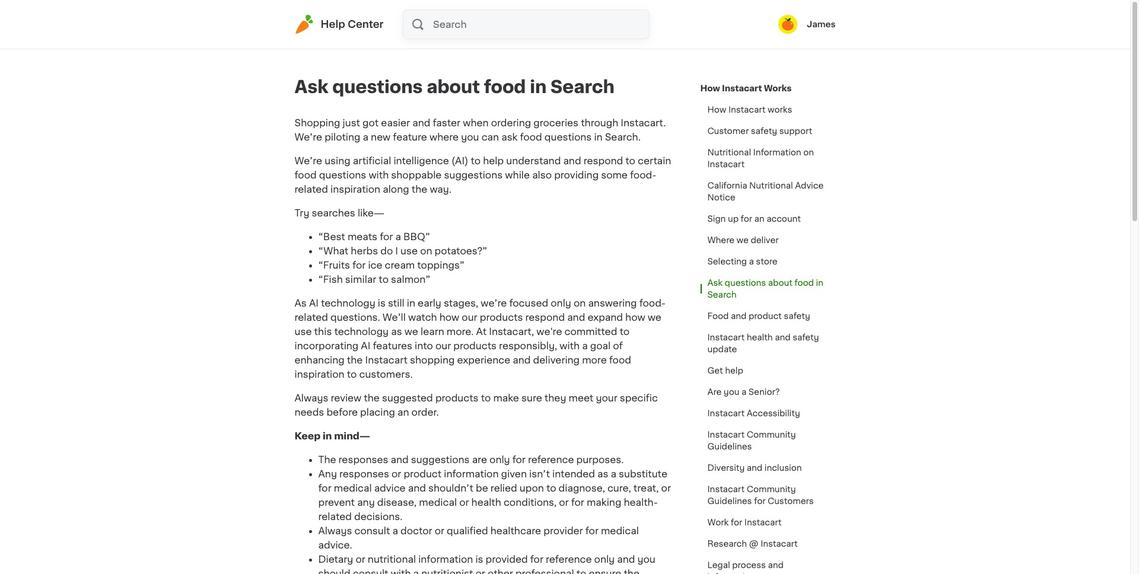 Task type: describe. For each thing, give the bounding box(es) containing it.
how instacart works link
[[701, 99, 800, 121]]

questions up got
[[333, 78, 423, 96]]

to down isn't
[[547, 484, 557, 493]]

california nutritional advice notice
[[708, 182, 824, 202]]

shouldn't
[[429, 484, 474, 493]]

to right (ai)
[[471, 156, 481, 166]]

committed
[[565, 327, 618, 337]]

customer
[[708, 127, 749, 135]]

advice
[[374, 484, 406, 493]]

and down responsibly,
[[513, 356, 531, 365]]

herbs
[[351, 246, 378, 256]]

instacart accessibility
[[708, 410, 801, 418]]

a left store
[[749, 258, 754, 266]]

health inside instacart health and safety update
[[747, 334, 773, 342]]

0 vertical spatial search
[[551, 78, 615, 96]]

0 vertical spatial consult
[[355, 527, 390, 536]]

or right "dietary" at bottom left
[[356, 555, 366, 565]]

in inside ask questions about food in search link
[[816, 279, 824, 287]]

inclusion
[[765, 464, 802, 473]]

healthcare
[[491, 527, 541, 536]]

1 vertical spatial reference
[[546, 555, 592, 565]]

0 vertical spatial products
[[480, 313, 523, 322]]

community for instacart community guidelines
[[747, 431, 796, 439]]

for down any in the left of the page
[[318, 484, 332, 493]]

do
[[381, 246, 393, 256]]

can
[[482, 132, 499, 142]]

disease,
[[377, 498, 417, 508]]

and inside shopping just got easier and faster when ordering groceries through instacart. we're piloting a new feature where you can ask food questions in search.
[[413, 118, 431, 128]]

accessibility
[[747, 410, 801, 418]]

selecting a store
[[708, 258, 778, 266]]

0 horizontal spatial medical
[[334, 484, 372, 493]]

along
[[383, 185, 409, 194]]

sign up for an account
[[708, 215, 801, 223]]

prevent
[[318, 498, 355, 508]]

answering
[[589, 299, 637, 308]]

1 vertical spatial information
[[419, 555, 473, 565]]

a inside shopping just got easier and faster when ordering groceries through instacart. we're piloting a new feature where you can ask food questions in search.
[[363, 132, 369, 142]]

try searches like—
[[295, 208, 385, 218]]

@
[[750, 540, 759, 549]]

to up review
[[347, 370, 357, 379]]

understand
[[506, 156, 561, 166]]

get
[[708, 367, 723, 375]]

keep
[[295, 432, 321, 441]]

inspiration inside we're using artificial intelligence (ai) to help understand and respond to certain food questions with shoppable suggestions while also providing some food- related inspiration along the way.
[[331, 185, 381, 194]]

requests
[[758, 573, 795, 575]]

food inside we're using artificial intelligence (ai) to help understand and respond to certain food questions with shoppable suggestions while also providing some food- related inspiration along the way.
[[295, 170, 317, 180]]

still
[[388, 299, 405, 308]]

for right "work"
[[731, 519, 743, 527]]

food inside shopping just got easier and faster when ordering groceries through instacart. we're piloting a new feature where you can ask food questions in search.
[[520, 132, 542, 142]]

related inside 'as ai technology is still in early stages, we're focused only on answering food- related questions. we'll watch how our products respond and expand how we use this technology as we learn more. at instacart, we're committed to incorporating ai features into our products responsibly, with a goal of enhancing the instacart shopping experience and delivering more food inspiration to customers.'
[[295, 313, 328, 322]]

0 vertical spatial ask
[[295, 78, 329, 96]]

diagnose,
[[559, 484, 605, 493]]

to up some
[[626, 156, 636, 166]]

on inside 'as ai technology is still in early stages, we're focused only on answering food- related questions. we'll watch how our products respond and expand how we use this technology as we learn more. at instacart, we're committed to incorporating ai features into our products responsibly, with a goal of enhancing the instacart shopping experience and delivering more food inspiration to customers.'
[[574, 299, 586, 308]]

support
[[780, 127, 813, 135]]

sign up for an account link
[[701, 208, 809, 230]]

potatoes?"
[[435, 246, 488, 256]]

and inside instacart health and safety update
[[775, 334, 791, 342]]

given
[[501, 470, 527, 479]]

"best
[[318, 232, 345, 242]]

for up given
[[513, 455, 526, 465]]

goal
[[590, 341, 611, 351]]

for right up
[[741, 215, 753, 223]]

review
[[331, 394, 362, 403]]

1 vertical spatial ai
[[361, 341, 371, 351]]

professional
[[516, 569, 574, 575]]

0 horizontal spatial about
[[427, 78, 480, 96]]

you inside the responses and suggestions are only for reference purposes. any responses or product information given isn't intended as a substitute for medical advice and shouldn't be relied upon to diagnose, cure, treat, or prevent any disease, medical or health conditions, or for making health- related decisions. always consult a doctor or qualified healthcare provider for medical advice. dietary or nutritional information is provided for reference only and you should consult with a nutritionist or other professional to ensure th
[[638, 555, 656, 565]]

making
[[587, 498, 622, 508]]

intended
[[553, 470, 595, 479]]

"best meats for a bbq" "what herbs do i use on potatoes?" "fruits for ice cream toppings" "fish similar to salmon"
[[318, 232, 490, 284]]

on inside nutritional information on instacart
[[804, 148, 814, 157]]

use inside "best meats for a bbq" "what herbs do i use on potatoes?" "fruits for ice cream toppings" "fish similar to salmon"
[[401, 246, 418, 256]]

help center
[[321, 20, 384, 29]]

1 vertical spatial consult
[[353, 569, 389, 575]]

and up committed
[[568, 313, 586, 322]]

help center link
[[295, 15, 384, 34]]

cure,
[[608, 484, 631, 493]]

always inside the responses and suggestions are only for reference purposes. any responses or product information given isn't intended as a substitute for medical advice and shouldn't be relied upon to diagnose, cure, treat, or prevent any disease, medical or health conditions, or for making health- related decisions. always consult a doctor or qualified healthcare provider for medical advice. dietary or nutritional information is provided for reference only and you should consult with a nutritionist or other professional to ensure th
[[318, 527, 352, 536]]

you inside shopping just got easier and faster when ordering groceries through instacart. we're piloting a new feature where you can ask food questions in search.
[[461, 132, 479, 142]]

diversity and inclusion
[[708, 464, 802, 473]]

instacart up the @ on the bottom right of page
[[745, 519, 782, 527]]

instacart community guidelines link
[[701, 424, 836, 458]]

for down diagnose,
[[571, 498, 585, 508]]

(ai)
[[452, 156, 469, 166]]

experience
[[457, 356, 511, 365]]

instacart down how instacart works link
[[729, 106, 766, 114]]

for up do
[[380, 232, 393, 242]]

always inside always review the suggested products to make sure they meet your specific needs before placing an order.
[[295, 394, 329, 403]]

piloting
[[325, 132, 361, 142]]

we'll
[[383, 313, 406, 322]]

sign
[[708, 215, 726, 223]]

we're inside shopping just got easier and faster when ordering groceries through instacart. we're piloting a new feature where you can ask food questions in search.
[[295, 132, 322, 142]]

a up the cure, at bottom right
[[611, 470, 617, 479]]

salmon"
[[391, 275, 431, 284]]

other
[[488, 569, 513, 575]]

the inside always review the suggested products to make sure they meet your specific needs before placing an order.
[[364, 394, 380, 403]]

ask inside ask questions about food in search
[[708, 279, 723, 287]]

0 vertical spatial technology
[[321, 299, 376, 308]]

at
[[476, 327, 487, 337]]

0 horizontal spatial our
[[436, 341, 451, 351]]

sure
[[522, 394, 542, 403]]

they
[[545, 394, 567, 403]]

like—
[[358, 208, 385, 218]]

instacart.
[[621, 118, 666, 128]]

where
[[708, 236, 735, 245]]

james
[[807, 20, 836, 28]]

and inside 'link'
[[747, 464, 763, 473]]

a inside "best meats for a bbq" "what herbs do i use on potatoes?" "fruits for ice cream toppings" "fish similar to salmon"
[[396, 232, 401, 242]]

as inside 'as ai technology is still in early stages, we're focused only on answering food- related questions. we'll watch how our products respond and expand how we use this technology as we learn more. at instacart, we're committed to incorporating ai features into our products responsibly, with a goal of enhancing the instacart shopping experience and delivering more food inspiration to customers.'
[[391, 327, 402, 337]]

about inside ask questions about food in search
[[769, 279, 793, 287]]

ask
[[502, 132, 518, 142]]

bbq"
[[404, 232, 430, 242]]

2 horizontal spatial only
[[595, 555, 615, 565]]

1 horizontal spatial our
[[462, 313, 478, 322]]

a down nutritional
[[414, 569, 419, 575]]

health inside the responses and suggestions are only for reference purposes. any responses or product information given isn't intended as a substitute for medical advice and shouldn't be relied upon to diagnose, cure, treat, or prevent any disease, medical or health conditions, or for making health- related decisions. always consult a doctor or qualified healthcare provider for medical advice. dietary or nutritional information is provided for reference only and you should consult with a nutritionist or other professional to ensure th
[[472, 498, 501, 508]]

how instacart works
[[708, 106, 793, 114]]

how instacart works
[[701, 84, 792, 93]]

qualified
[[447, 527, 488, 536]]

research
[[708, 540, 747, 549]]

food and product safety link
[[701, 306, 818, 327]]

questions inside shopping just got easier and faster when ordering groceries through instacart. we're piloting a new feature where you can ask food questions in search.
[[545, 132, 592, 142]]

related inside the responses and suggestions are only for reference purposes. any responses or product information given isn't intended as a substitute for medical advice and shouldn't be relied upon to diagnose, cure, treat, or prevent any disease, medical or health conditions, or for making health- related decisions. always consult a doctor or qualified healthcare provider for medical advice. dietary or nutritional information is provided for reference only and you should consult with a nutritionist or other professional to ensure th
[[318, 512, 352, 522]]

safety inside customer safety support link
[[751, 127, 778, 135]]

1 horizontal spatial search
[[708, 291, 737, 299]]

on inside "best meats for a bbq" "what herbs do i use on potatoes?" "fruits for ice cream toppings" "fish similar to salmon"
[[420, 246, 432, 256]]

1 horizontal spatial medical
[[419, 498, 457, 508]]

help inside we're using artificial intelligence (ai) to help understand and respond to certain food questions with shoppable suggestions while also providing some food- related inspiration along the way.
[[483, 156, 504, 166]]

incorporating
[[295, 341, 359, 351]]

instacart inside instacart community guidelines for customers
[[708, 486, 745, 494]]

food up ordering
[[484, 78, 526, 96]]

get help
[[708, 367, 744, 375]]

is inside 'as ai technology is still in early stages, we're focused only on answering food- related questions. we'll watch how our products respond and expand how we use this technology as we learn more. at instacart, we're committed to incorporating ai features into our products responsibly, with a goal of enhancing the instacart shopping experience and delivering more food inspiration to customers.'
[[378, 299, 386, 308]]

or left other
[[476, 569, 486, 575]]

instacart inside nutritional information on instacart
[[708, 160, 745, 169]]

california
[[708, 182, 748, 190]]

groceries
[[534, 118, 579, 128]]

safety for and
[[793, 334, 819, 342]]

placing
[[360, 408, 395, 417]]

food inside 'as ai technology is still in early stages, we're focused only on answering food- related questions. we'll watch how our products respond and expand how we use this technology as we learn more. at instacart, we're committed to incorporating ai features into our products responsibly, with a goal of enhancing the instacart shopping experience and delivering more food inspiration to customers.'
[[610, 356, 632, 365]]

through
[[581, 118, 619, 128]]

mind—
[[334, 432, 370, 441]]

or up the advice
[[392, 470, 402, 479]]

and up disease,
[[408, 484, 426, 493]]

and inside we're using artificial intelligence (ai) to help understand and respond to certain food questions with shoppable suggestions while also providing some food- related inspiration along the way.
[[564, 156, 582, 166]]

information
[[754, 148, 802, 157]]

how instacart works link
[[701, 78, 792, 99]]

to left the 'ensure'
[[577, 569, 587, 575]]

guidelines for instacart community guidelines for customers
[[708, 497, 752, 506]]

instacart up how instacart works
[[722, 84, 762, 93]]

0 vertical spatial ask questions about food in search
[[295, 78, 615, 96]]

isn't
[[530, 470, 550, 479]]

0 vertical spatial information
[[444, 470, 499, 479]]

help
[[321, 20, 345, 29]]

toppings"
[[417, 261, 465, 270]]

0 horizontal spatial only
[[490, 455, 510, 465]]

or down shouldn't
[[460, 498, 469, 508]]

the inside 'as ai technology is still in early stages, we're focused only on answering food- related questions. we'll watch how our products respond and expand how we use this technology as we learn more. at instacart, we're committed to incorporating ai features into our products responsibly, with a goal of enhancing the instacart shopping experience and delivering more food inspiration to customers.'
[[347, 356, 363, 365]]

for inside instacart community guidelines for customers
[[755, 497, 766, 506]]

or down diagnose,
[[559, 498, 569, 508]]

customers
[[768, 497, 814, 506]]

also
[[533, 170, 552, 180]]

center
[[348, 20, 384, 29]]

where
[[430, 132, 459, 142]]

similar
[[345, 275, 377, 284]]

instacart image
[[295, 15, 314, 34]]

0 vertical spatial ai
[[309, 299, 319, 308]]

1 horizontal spatial we
[[648, 313, 662, 322]]

the inside we're using artificial intelligence (ai) to help understand and respond to certain food questions with shoppable suggestions while also providing some food- related inspiration along the way.
[[412, 185, 428, 194]]

for up similar
[[353, 261, 366, 270]]

any
[[318, 470, 337, 479]]

a left doctor at the bottom left of the page
[[393, 527, 398, 536]]

be
[[476, 484, 488, 493]]



Task type: vqa. For each thing, say whether or not it's contained in the screenshot.
Product group containing 9
no



Task type: locate. For each thing, give the bounding box(es) containing it.
use inside 'as ai technology is still in early stages, we're focused only on answering food- related questions. we'll watch how our products respond and expand how we use this technology as we learn more. at instacart, we're committed to incorporating ai features into our products responsibly, with a goal of enhancing the instacart shopping experience and delivering more food inspiration to customers.'
[[295, 327, 312, 337]]

only up given
[[490, 455, 510, 465]]

you down health-
[[638, 555, 656, 565]]

1 horizontal spatial how
[[626, 313, 646, 322]]

community inside instacart community guidelines
[[747, 431, 796, 439]]

2 vertical spatial with
[[391, 569, 411, 575]]

responses
[[339, 455, 389, 465], [340, 470, 389, 479]]

1 horizontal spatial help
[[725, 367, 744, 375]]

diversity and inclusion link
[[701, 458, 809, 479]]

1 horizontal spatial with
[[391, 569, 411, 575]]

inspiration inside 'as ai technology is still in early stages, we're focused only on answering food- related questions. we'll watch how our products respond and expand how we use this technology as we learn more. at instacart, we're committed to incorporating ai features into our products responsibly, with a goal of enhancing the instacart shopping experience and delivering more food inspiration to customers.'
[[295, 370, 345, 379]]

ask questions about food in search down store
[[708, 279, 824, 299]]

customer safety support
[[708, 127, 813, 135]]

relied
[[491, 484, 517, 493]]

instacart accessibility link
[[701, 403, 808, 424]]

instacart inside instacart health and safety update
[[708, 334, 745, 342]]

1 vertical spatial ask
[[708, 279, 723, 287]]

food- down certain
[[630, 170, 657, 180]]

any
[[357, 498, 375, 508]]

reference up isn't
[[528, 455, 574, 465]]

how for how instacart works
[[701, 84, 721, 93]]

legal process and information requests
[[708, 562, 795, 575]]

0 horizontal spatial product
[[404, 470, 442, 479]]

an inside always review the suggested products to make sure they meet your specific needs before placing an order.
[[398, 408, 409, 417]]

food-
[[630, 170, 657, 180], [640, 299, 666, 308]]

to inside "best meats for a bbq" "what herbs do i use on potatoes?" "fruits for ice cream toppings" "fish similar to salmon"
[[379, 275, 389, 284]]

0 horizontal spatial ai
[[309, 299, 319, 308]]

and down food and product safety
[[775, 334, 791, 342]]

delivering
[[533, 356, 580, 365]]

you right are
[[724, 388, 740, 397]]

search up food
[[708, 291, 737, 299]]

instacart,
[[489, 327, 534, 337]]

1 vertical spatial the
[[347, 356, 363, 365]]

are
[[472, 455, 487, 465]]

2 horizontal spatial we
[[737, 236, 749, 245]]

how up customer
[[708, 106, 727, 114]]

0 horizontal spatial ask
[[295, 78, 329, 96]]

responses down mind—
[[339, 455, 389, 465]]

always review the suggested products to make sure they meet your specific needs before placing an order.
[[295, 394, 658, 417]]

on up committed
[[574, 299, 586, 308]]

2 vertical spatial on
[[574, 299, 586, 308]]

2 vertical spatial the
[[364, 394, 380, 403]]

1 horizontal spatial use
[[401, 246, 418, 256]]

substitute
[[619, 470, 668, 479]]

consult down nutritional
[[353, 569, 389, 575]]

your
[[596, 394, 618, 403]]

1 horizontal spatial product
[[749, 312, 782, 321]]

expand
[[588, 313, 623, 322]]

2 vertical spatial information
[[708, 573, 756, 575]]

2 vertical spatial only
[[595, 555, 615, 565]]

0 horizontal spatial how
[[440, 313, 460, 322]]

1 vertical spatial nutritional
[[750, 182, 793, 190]]

easier
[[381, 118, 410, 128]]

advice
[[796, 182, 824, 190]]

suggestions down (ai)
[[444, 170, 503, 180]]

or right treat,
[[662, 484, 671, 493]]

1 vertical spatial safety
[[784, 312, 811, 321]]

nutritional inside nutritional information on instacart
[[708, 148, 752, 157]]

2 guidelines from the top
[[708, 497, 752, 506]]

got
[[363, 118, 379, 128]]

2 vertical spatial safety
[[793, 334, 819, 342]]

on down 'support'
[[804, 148, 814, 157]]

to inside always review the suggested products to make sure they meet your specific needs before placing an order.
[[481, 394, 491, 403]]

product up instacart health and safety update
[[749, 312, 782, 321]]

user avatar image
[[779, 15, 798, 34]]

safety up information
[[751, 127, 778, 135]]

food
[[708, 312, 729, 321]]

an up deliver
[[755, 215, 765, 223]]

community down accessibility
[[747, 431, 796, 439]]

for right provider
[[586, 527, 599, 536]]

questions inside ask questions about food in search
[[725, 279, 766, 287]]

deliver
[[751, 236, 779, 245]]

0 vertical spatial nutritional
[[708, 148, 752, 157]]

guidelines inside instacart community guidelines for customers
[[708, 497, 752, 506]]

on down bbq"
[[420, 246, 432, 256]]

1 vertical spatial related
[[295, 313, 328, 322]]

0 horizontal spatial you
[[461, 132, 479, 142]]

0 vertical spatial food-
[[630, 170, 657, 180]]

store
[[756, 258, 778, 266]]

health-
[[624, 498, 658, 508]]

shopping
[[295, 118, 340, 128]]

products
[[480, 313, 523, 322], [454, 341, 497, 351], [436, 394, 479, 403]]

focused
[[510, 299, 549, 308]]

2 horizontal spatial with
[[560, 341, 580, 351]]

for up work for instacart link
[[755, 497, 766, 506]]

0 vertical spatial on
[[804, 148, 814, 157]]

health down be
[[472, 498, 501, 508]]

inspiration
[[331, 185, 381, 194], [295, 370, 345, 379]]

early
[[418, 299, 442, 308]]

related down as
[[295, 313, 328, 322]]

and up the 'ensure'
[[617, 555, 635, 565]]

information inside legal process and information requests
[[708, 573, 756, 575]]

food- inside we're using artificial intelligence (ai) to help understand and respond to certain food questions with shoppable suggestions while also providing some food- related inspiration along the way.
[[630, 170, 657, 180]]

0 horizontal spatial an
[[398, 408, 409, 417]]

0 horizontal spatial the
[[347, 356, 363, 365]]

always up advice.
[[318, 527, 352, 536]]

respond up we're
[[526, 313, 565, 322]]

1 vertical spatial technology
[[334, 327, 389, 337]]

1 vertical spatial help
[[725, 367, 744, 375]]

about up faster
[[427, 78, 480, 96]]

suggested
[[382, 394, 433, 403]]

1 guidelines from the top
[[708, 443, 752, 451]]

and down instacart community guidelines
[[747, 464, 763, 473]]

0 vertical spatial always
[[295, 394, 329, 403]]

1 how from the left
[[440, 313, 460, 322]]

watch
[[408, 313, 437, 322]]

0 horizontal spatial on
[[420, 246, 432, 256]]

2 vertical spatial you
[[638, 555, 656, 565]]

medical down shouldn't
[[419, 498, 457, 508]]

related inside we're using artificial intelligence (ai) to help understand and respond to certain food questions with shoppable suggestions while also providing some food- related inspiration along the way.
[[295, 185, 328, 194]]

doctor
[[401, 527, 433, 536]]

nutritional down nutritional information on instacart link
[[750, 182, 793, 190]]

1 vertical spatial food-
[[640, 299, 666, 308]]

nutritional
[[708, 148, 752, 157], [750, 182, 793, 190]]

customers.
[[359, 370, 413, 379]]

1 horizontal spatial only
[[551, 299, 572, 308]]

is left still
[[378, 299, 386, 308]]

safety for product
[[784, 312, 811, 321]]

questions
[[333, 78, 423, 96], [545, 132, 592, 142], [319, 170, 366, 180], [725, 279, 766, 287]]

related
[[295, 185, 328, 194], [295, 313, 328, 322], [318, 512, 352, 522]]

1 horizontal spatial an
[[755, 215, 765, 223]]

shopping
[[410, 356, 455, 365]]

instacart up update
[[708, 334, 745, 342]]

0 vertical spatial our
[[462, 313, 478, 322]]

search.
[[605, 132, 641, 142]]

guidelines
[[708, 443, 752, 451], [708, 497, 752, 506]]

1 vertical spatial ask questions about food in search
[[708, 279, 824, 299]]

0 vertical spatial health
[[747, 334, 773, 342]]

safety inside instacart health and safety update
[[793, 334, 819, 342]]

1 vertical spatial always
[[318, 527, 352, 536]]

advice.
[[318, 541, 352, 550]]

related down prevent
[[318, 512, 352, 522]]

1 vertical spatial we
[[648, 313, 662, 322]]

suggestions
[[444, 170, 503, 180], [411, 455, 470, 465]]

we're inside we're using artificial intelligence (ai) to help understand and respond to certain food questions with shoppable suggestions while also providing some food- related inspiration along the way.
[[295, 156, 322, 166]]

1 vertical spatial responses
[[340, 470, 389, 479]]

how down "answering"
[[626, 313, 646, 322]]

help
[[483, 156, 504, 166], [725, 367, 744, 375]]

with down nutritional
[[391, 569, 411, 575]]

questions down groceries
[[545, 132, 592, 142]]

2 vertical spatial we
[[405, 327, 418, 337]]

instacart up the california
[[708, 160, 745, 169]]

1 community from the top
[[747, 431, 796, 439]]

0 vertical spatial the
[[412, 185, 428, 194]]

products up order.
[[436, 394, 479, 403]]

0 vertical spatial we're
[[295, 132, 322, 142]]

ask questions about food in search up faster
[[295, 78, 615, 96]]

0 vertical spatial suggestions
[[444, 170, 503, 180]]

1 horizontal spatial respond
[[584, 156, 623, 166]]

guidelines up "work"
[[708, 497, 752, 506]]

search up through
[[551, 78, 615, 96]]

our down "learn"
[[436, 341, 451, 351]]

1 vertical spatial on
[[420, 246, 432, 256]]

instacart down diversity
[[708, 486, 745, 494]]

instacart inside 'as ai technology is still in early stages, we're focused only on answering food- related questions. we'll watch how our products respond and expand how we use this technology as we learn more. at instacart, we're committed to incorporating ai features into our products responsibly, with a goal of enhancing the instacart shopping experience and delivering more food inspiration to customers.'
[[365, 356, 408, 365]]

questions down using
[[319, 170, 366, 180]]

safety up the instacart health and safety update link
[[784, 312, 811, 321]]

0 vertical spatial reference
[[528, 455, 574, 465]]

guidelines inside instacart community guidelines
[[708, 443, 752, 451]]

how up how instacart works
[[701, 84, 721, 93]]

0 vertical spatial with
[[369, 170, 389, 180]]

help right get at the bottom
[[725, 367, 744, 375]]

we're
[[537, 327, 562, 337]]

in inside 'as ai technology is still in early stages, we're focused only on answering food- related questions. we'll watch how our products respond and expand how we use this technology as we learn more. at instacart, we're committed to incorporating ai features into our products responsibly, with a goal of enhancing the instacart shopping experience and delivering more food inspiration to customers.'
[[407, 299, 416, 308]]

how for how instacart works
[[708, 106, 727, 114]]

into
[[415, 341, 433, 351]]

product
[[749, 312, 782, 321], [404, 470, 442, 479]]

2 how from the left
[[626, 313, 646, 322]]

reference up professional
[[546, 555, 592, 565]]

we're left using
[[295, 156, 322, 166]]

1 we're from the top
[[295, 132, 322, 142]]

health down food and product safety link
[[747, 334, 773, 342]]

our down stages,
[[462, 313, 478, 322]]

food- inside 'as ai technology is still in early stages, we're focused only on answering food- related questions. we'll watch how our products respond and expand how we use this technology as we learn more. at instacart, we're committed to incorporating ai features into our products responsibly, with a goal of enhancing the instacart shopping experience and delivering more food inspiration to customers.'
[[640, 299, 666, 308]]

0 vertical spatial only
[[551, 299, 572, 308]]

2 vertical spatial medical
[[601, 527, 639, 536]]

use left this
[[295, 327, 312, 337]]

food down of on the bottom of the page
[[610, 356, 632, 365]]

of
[[613, 341, 623, 351]]

the down incorporating
[[347, 356, 363, 365]]

1 vertical spatial you
[[724, 388, 740, 397]]

food inside ask questions about food in search
[[795, 279, 814, 287]]

Search search field
[[432, 10, 649, 39]]

where we deliver link
[[701, 230, 786, 251]]

feature
[[393, 132, 427, 142]]

respond inside 'as ai technology is still in early stages, we're focused only on answering food- related questions. we'll watch how our products respond and expand how we use this technology as we learn more. at instacart, we're committed to incorporating ai features into our products responsibly, with a goal of enhancing the instacart shopping experience and delivering more food inspiration to customers.'
[[526, 313, 565, 322]]

0 horizontal spatial is
[[378, 299, 386, 308]]

try
[[295, 208, 310, 218]]

0 horizontal spatial we
[[405, 327, 418, 337]]

0 vertical spatial is
[[378, 299, 386, 308]]

medical down the making
[[601, 527, 639, 536]]

0 vertical spatial about
[[427, 78, 480, 96]]

to down ice
[[379, 275, 389, 284]]

with inside 'as ai technology is still in early stages, we're focused only on answering food- related questions. we'll watch how our products respond and expand how we use this technology as we learn more. at instacart, we're committed to incorporating ai features into our products responsibly, with a goal of enhancing the instacart shopping experience and delivering more food inspiration to customers.'
[[560, 341, 580, 351]]

1 vertical spatial community
[[747, 486, 796, 494]]

1 horizontal spatial about
[[769, 279, 793, 287]]

how inside how instacart works link
[[708, 106, 727, 114]]

1 horizontal spatial is
[[476, 555, 484, 565]]

ai right as
[[309, 299, 319, 308]]

1 vertical spatial guidelines
[[708, 497, 752, 506]]

1 vertical spatial about
[[769, 279, 793, 287]]

is left provided
[[476, 555, 484, 565]]

community inside instacart community guidelines for customers
[[747, 486, 796, 494]]

ask up 'shopping'
[[295, 78, 329, 96]]

as
[[295, 299, 307, 308]]

products inside always review the suggested products to make sure they meet your specific needs before placing an order.
[[436, 394, 479, 403]]

we're down 'shopping'
[[295, 132, 322, 142]]

with
[[369, 170, 389, 180], [560, 341, 580, 351], [391, 569, 411, 575]]

we inside "link"
[[737, 236, 749, 245]]

0 vertical spatial product
[[749, 312, 782, 321]]

1 horizontal spatial as
[[598, 470, 609, 479]]

product inside the responses and suggestions are only for reference purposes. any responses or product information given isn't intended as a substitute for medical advice and shouldn't be relied upon to diagnose, cure, treat, or prevent any disease, medical or health conditions, or for making health- related decisions. always consult a doctor or qualified healthcare provider for medical advice. dietary or nutritional information is provided for reference only and you should consult with a nutritionist or other professional to ensure th
[[404, 470, 442, 479]]

nutritional information on instacart
[[708, 148, 814, 169]]

and right food
[[731, 312, 747, 321]]

using
[[325, 156, 351, 166]]

with inside the responses and suggestions are only for reference purposes. any responses or product information given isn't intended as a substitute for medical advice and shouldn't be relied upon to diagnose, cure, treat, or prevent any disease, medical or health conditions, or for making health- related decisions. always consult a doctor or qualified healthcare provider for medical advice. dietary or nutritional information is provided for reference only and you should consult with a nutritionist or other professional to ensure th
[[391, 569, 411, 575]]

1 vertical spatial is
[[476, 555, 484, 565]]

on
[[804, 148, 814, 157], [420, 246, 432, 256], [574, 299, 586, 308]]

for up professional
[[531, 555, 544, 565]]

0 horizontal spatial respond
[[526, 313, 565, 322]]

1 vertical spatial health
[[472, 498, 501, 508]]

artificial
[[353, 156, 391, 166]]

a left new
[[363, 132, 369, 142]]

a left "senior?"
[[742, 388, 747, 397]]

safety inside food and product safety link
[[784, 312, 811, 321]]

work for instacart
[[708, 519, 782, 527]]

new
[[371, 132, 391, 142]]

make
[[494, 394, 519, 403]]

is
[[378, 299, 386, 308], [476, 555, 484, 565]]

0 vertical spatial we
[[737, 236, 749, 245]]

ask questions about food in search
[[295, 78, 615, 96], [708, 279, 824, 299]]

1 horizontal spatial ai
[[361, 341, 371, 351]]

more
[[582, 356, 607, 365]]

1 vertical spatial suggestions
[[411, 455, 470, 465]]

1 vertical spatial products
[[454, 341, 497, 351]]

information down legal
[[708, 573, 756, 575]]

search
[[551, 78, 615, 96], [708, 291, 737, 299]]

suggestions inside the responses and suggestions are only for reference purposes. any responses or product information given isn't intended as a substitute for medical advice and shouldn't be relied upon to diagnose, cure, treat, or prevent any disease, medical or health conditions, or for making health- related decisions. always consult a doctor or qualified healthcare provider for medical advice. dietary or nutritional information is provided for reference only and you should consult with a nutritionist or other professional to ensure th
[[411, 455, 470, 465]]

is inside the responses and suggestions are only for reference purposes. any responses or product information given isn't intended as a substitute for medical advice and shouldn't be relied upon to diagnose, cure, treat, or prevent any disease, medical or health conditions, or for making health- related decisions. always consult a doctor or qualified healthcare provider for medical advice. dietary or nutritional information is provided for reference only and you should consult with a nutritionist or other professional to ensure th
[[476, 555, 484, 565]]

instacart up legal process and information requests link
[[761, 540, 798, 549]]

0 vertical spatial you
[[461, 132, 479, 142]]

suggestions inside we're using artificial intelligence (ai) to help understand and respond to certain food questions with shoppable suggestions while also providing some food- related inspiration along the way.
[[444, 170, 503, 180]]

and up feature
[[413, 118, 431, 128]]

0 vertical spatial safety
[[751, 127, 778, 135]]

help down can
[[483, 156, 504, 166]]

learn
[[421, 327, 444, 337]]

2 horizontal spatial you
[[724, 388, 740, 397]]

upon
[[520, 484, 544, 493]]

only inside 'as ai technology is still in early stages, we're focused only on answering food- related questions. we'll watch how our products respond and expand how we use this technology as we learn more. at instacart, we're committed to incorporating ai features into our products responsibly, with a goal of enhancing the instacart shopping experience and delivering more food inspiration to customers.'
[[551, 299, 572, 308]]

community for instacart community guidelines for customers
[[747, 486, 796, 494]]

with up delivering
[[560, 341, 580, 351]]

1 horizontal spatial health
[[747, 334, 773, 342]]

0 horizontal spatial health
[[472, 498, 501, 508]]

way.
[[430, 185, 452, 194]]

respond inside we're using artificial intelligence (ai) to help understand and respond to certain food questions with shoppable suggestions while also providing some food- related inspiration along the way.
[[584, 156, 623, 166]]

this
[[314, 327, 332, 337]]

instacart down are
[[708, 410, 745, 418]]

certain
[[638, 156, 672, 166]]

guidelines up diversity
[[708, 443, 752, 451]]

0 vertical spatial guidelines
[[708, 443, 752, 451]]

a inside 'as ai technology is still in early stages, we're focused only on answering food- related questions. we'll watch how our products respond and expand how we use this technology as we learn more. at instacart, we're committed to incorporating ai features into our products responsibly, with a goal of enhancing the instacart shopping experience and delivering more food inspiration to customers.'
[[582, 341, 588, 351]]

specific
[[620, 394, 658, 403]]

1 vertical spatial medical
[[419, 498, 457, 508]]

as down we'll
[[391, 327, 402, 337]]

in inside shopping just got easier and faster when ordering groceries through instacart. we're piloting a new feature where you can ask food questions in search.
[[594, 132, 603, 142]]

needs
[[295, 408, 324, 417]]

as inside the responses and suggestions are only for reference purposes. any responses or product information given isn't intended as a substitute for medical advice and shouldn't be relied upon to diagnose, cure, treat, or prevent any disease, medical or health conditions, or for making health- related decisions. always consult a doctor or qualified healthcare provider for medical advice. dietary or nutritional information is provided for reference only and you should consult with a nutritionist or other professional to ensure th
[[598, 470, 609, 479]]

2 horizontal spatial on
[[804, 148, 814, 157]]

0 horizontal spatial search
[[551, 78, 615, 96]]

2 vertical spatial related
[[318, 512, 352, 522]]

2 community from the top
[[747, 486, 796, 494]]

medical up the any
[[334, 484, 372, 493]]

2 we're from the top
[[295, 156, 322, 166]]

2 vertical spatial products
[[436, 394, 479, 403]]

with inside we're using artificial intelligence (ai) to help understand and respond to certain food questions with shoppable suggestions while also providing some food- related inspiration along the way.
[[369, 170, 389, 180]]

0 vertical spatial responses
[[339, 455, 389, 465]]

consult
[[355, 527, 390, 536], [353, 569, 389, 575]]

0 vertical spatial use
[[401, 246, 418, 256]]

instacart inside instacart community guidelines
[[708, 431, 745, 439]]

and up providing
[[564, 156, 582, 166]]

how
[[440, 313, 460, 322], [626, 313, 646, 322]]

how up more.
[[440, 313, 460, 322]]

nutritional information on instacart link
[[701, 142, 836, 175]]

the down shoppable
[[412, 185, 428, 194]]

legal
[[708, 562, 731, 570]]

and inside legal process and information requests
[[768, 562, 784, 570]]

0 vertical spatial inspiration
[[331, 185, 381, 194]]

responses up the any
[[340, 470, 389, 479]]

0 vertical spatial related
[[295, 185, 328, 194]]

or right doctor at the bottom left of the page
[[435, 527, 445, 536]]

2 horizontal spatial the
[[412, 185, 428, 194]]

you
[[461, 132, 479, 142], [724, 388, 740, 397], [638, 555, 656, 565]]

nutritional down customer
[[708, 148, 752, 157]]

ensure
[[589, 569, 622, 575]]

guidelines for instacart community guidelines
[[708, 443, 752, 451]]

questions inside we're using artificial intelligence (ai) to help understand and respond to certain food questions with shoppable suggestions while also providing some food- related inspiration along the way.
[[319, 170, 366, 180]]

1 horizontal spatial ask questions about food in search
[[708, 279, 824, 299]]

technology
[[321, 299, 376, 308], [334, 327, 389, 337]]

0 vertical spatial medical
[[334, 484, 372, 493]]

account
[[767, 215, 801, 223]]

and up the advice
[[391, 455, 409, 465]]

enhancing
[[295, 356, 345, 365]]

inspiration down enhancing
[[295, 370, 345, 379]]

product up shouldn't
[[404, 470, 442, 479]]

keep in mind—
[[295, 432, 373, 441]]

to up of on the bottom of the page
[[620, 327, 630, 337]]

1 vertical spatial respond
[[526, 313, 565, 322]]

how inside how instacart works link
[[701, 84, 721, 93]]

only up we're
[[551, 299, 572, 308]]

nutritional inside california nutritional advice notice
[[750, 182, 793, 190]]



